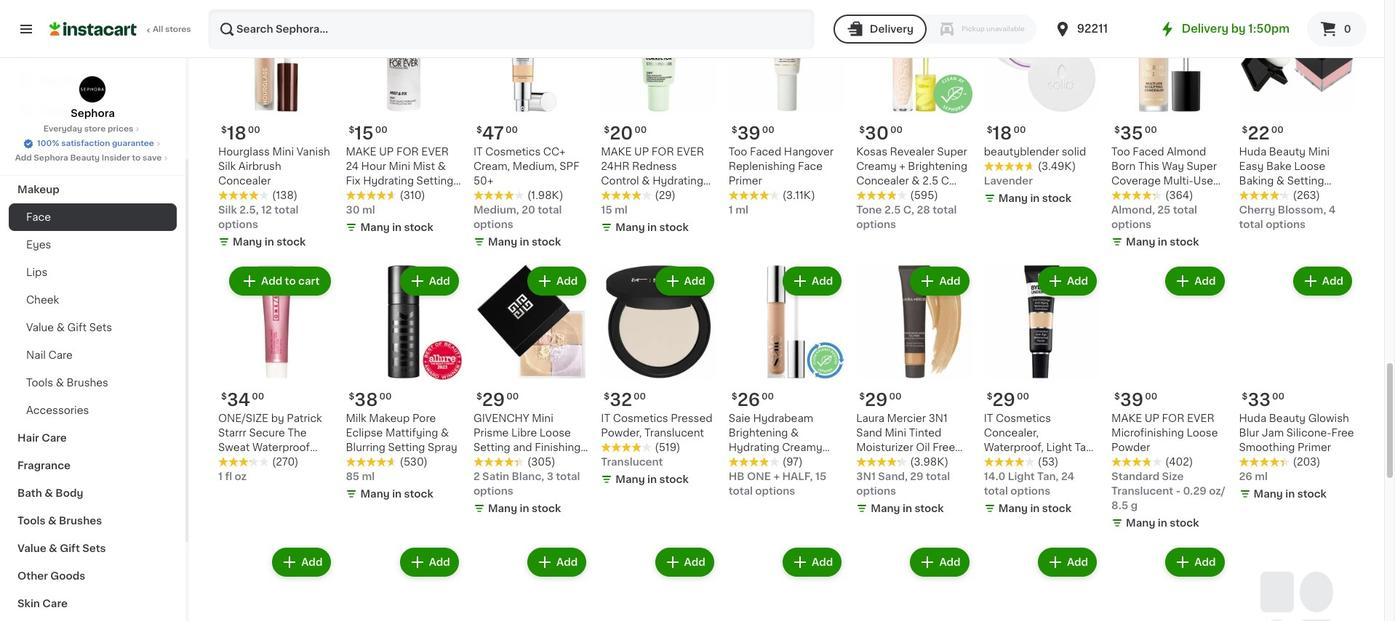 Task type: locate. For each thing, give the bounding box(es) containing it.
sephora down 100%
[[34, 154, 68, 162]]

sweat
[[218, 443, 250, 453]]

1 horizontal spatial face
[[798, 162, 823, 172]]

$ up 'cream,'
[[476, 126, 482, 135]]

$ up milk
[[349, 392, 354, 401]]

airbrush
[[238, 162, 281, 172]]

born
[[1112, 162, 1136, 172]]

options inside silk 2.5, 12 total options
[[218, 220, 258, 230]]

light
[[1046, 443, 1072, 453], [1008, 472, 1035, 482]]

make for 15
[[346, 147, 377, 157]]

many in stock for 85 ml
[[360, 489, 433, 499]]

make for 20
[[601, 147, 632, 157]]

make up the 24hr in the left top of the page
[[601, 147, 632, 157]]

stock down (203)
[[1297, 489, 1327, 499]]

0 vertical spatial free
[[1332, 428, 1354, 438]]

1 vertical spatial sets
[[82, 544, 106, 554]]

beauty inside huda beauty mini easy bake loose baking & setting powder - cherry blossom - fair to medium with true pink undertones
[[1269, 147, 1306, 157]]

2 horizontal spatial 15
[[815, 472, 827, 482]]

1 $ 18 00 from the left
[[221, 125, 260, 142]]

0 horizontal spatial brightening
[[729, 428, 788, 438]]

all stores
[[153, 25, 191, 33]]

by for one/size
[[271, 414, 284, 424]]

beauty
[[1269, 147, 1306, 157], [70, 154, 100, 162], [128, 157, 165, 167], [1269, 414, 1306, 424]]

many down the 3n1 sand, 29 total options
[[871, 504, 900, 514]]

make inside 'make up for ever 24 hour mini mist & fix hydrating setting spray'
[[346, 147, 377, 157]]

product group containing 20
[[601, 0, 717, 238]]

$ for milk makeup pore eclipse mattifying & blurring setting spray
[[349, 392, 354, 401]]

- inside standard size translucent - 0.29 oz/ 8.5 g
[[1176, 486, 1181, 497]]

holiday party ready beauty
[[17, 157, 165, 167]]

super inside too faced almond born this way super coverage multi-use concealer
[[1187, 162, 1217, 172]]

by
[[1231, 23, 1246, 34], [271, 414, 284, 424]]

silk left "2.5,"
[[218, 205, 237, 215]]

translucent
[[645, 428, 704, 438], [601, 457, 663, 467], [1112, 486, 1173, 497]]

brushes down body
[[59, 516, 102, 527]]

0 button
[[1307, 12, 1367, 47]]

many in stock for translucent
[[616, 475, 689, 485]]

translucent up (519)
[[645, 428, 704, 438]]

& inside kosas revealer super creamy + brightening concealer & 2.5 c daytime eye cream tone
[[912, 176, 920, 186]]

1 horizontal spatial cosmetics
[[613, 414, 668, 424]]

$ 26 00
[[732, 392, 774, 409]]

many down 26 ml
[[1254, 489, 1283, 499]]

many in stock for 30 ml
[[360, 223, 433, 233]]

cc+
[[543, 147, 566, 157]]

tools & brushes link
[[9, 370, 177, 397], [9, 508, 177, 535]]

light left the tan,
[[1008, 472, 1035, 482]]

powder inside huda beauty mini easy bake loose baking & setting powder - cherry blossom - fair to medium with true pink undertones
[[1239, 191, 1278, 201]]

0 vertical spatial tools & brushes link
[[9, 370, 177, 397]]

0 horizontal spatial 3n1
[[856, 472, 876, 482]]

hydrating up under
[[729, 443, 780, 453]]

28
[[917, 205, 930, 215]]

options down half
[[755, 486, 795, 497]]

0 vertical spatial by
[[1231, 23, 1246, 34]]

options down 50+
[[473, 220, 513, 230]]

3 $ 29 00 from the left
[[987, 392, 1029, 409]]

tools down bath
[[17, 516, 45, 527]]

loose inside givenchy mini prisme libre loose setting and finishing powder - 2 satin blanc
[[540, 428, 571, 438]]

0 vertical spatial skin
[[896, 457, 917, 467]]

in down the 3n1 sand, 29 total options
[[903, 504, 912, 514]]

1 vertical spatial spf
[[942, 472, 962, 482]]

100%
[[37, 140, 59, 148]]

1 horizontal spatial by
[[1231, 23, 1246, 34]]

$ for huda beauty glowish blur jam silicone-free smoothing primer
[[1242, 393, 1248, 401]]

1 horizontal spatial 24
[[1061, 472, 1075, 482]]

stock for silk 2.5, 12 total options
[[277, 237, 306, 247]]

00 inside $ 32 00
[[634, 392, 646, 401]]

1 vertical spatial spray
[[428, 443, 457, 453]]

value & gift sets link
[[9, 314, 177, 342], [9, 535, 177, 563]]

cosmetics down $ 47 00
[[485, 147, 541, 157]]

4
[[1329, 205, 1336, 215]]

stock for 2 satin blanc, 3 total options
[[532, 504, 561, 514]]

many down 14.0 light tan, 24 total options
[[998, 504, 1028, 514]]

setting inside huda beauty mini easy bake loose baking & setting powder - cherry blossom - fair to medium with true pink undertones
[[1287, 176, 1324, 186]]

00 inside $ 47 00
[[505, 126, 518, 135]]

in down 14.0 light tan, 24 total options
[[1030, 504, 1040, 514]]

options down blanc,
[[473, 486, 513, 497]]

hydrating inside saie hydrabeam brightening & hydrating creamy under eye concealer - hb one + half
[[729, 443, 780, 453]]

shop
[[41, 47, 68, 57]]

fair
[[1293, 205, 1312, 215]]

0 horizontal spatial 15
[[354, 125, 374, 142]]

care for skin care
[[42, 599, 68, 610]]

$ for too faced almond born this way super coverage multi-use concealer
[[1114, 126, 1120, 135]]

ever inside 'make up for ever 24 hour mini mist & fix hydrating setting spray'
[[421, 147, 449, 157]]

00 for huda beauty mini easy bake loose baking & setting powder - cherry blossom - fair to medium with true pink undertones
[[1271, 126, 1284, 135]]

0 horizontal spatial ever
[[421, 147, 449, 157]]

1 vertical spatial free
[[933, 443, 955, 453]]

baking
[[1239, 176, 1274, 186]]

make up hour in the left top of the page
[[346, 147, 377, 157]]

00 inside $ 34 00
[[252, 392, 264, 401]]

face up eyes
[[26, 212, 51, 223]]

18 up 'hourglass'
[[227, 125, 246, 142]]

00 for huda beauty glowish blur jam silicone-free smoothing primer
[[1272, 393, 1285, 401]]

00 right the 34
[[252, 392, 264, 401]]

2 horizontal spatial up
[[1145, 414, 1159, 424]]

for for 39
[[1162, 414, 1185, 424]]

ml down hour in the left top of the page
[[362, 205, 375, 215]]

(305)
[[527, 457, 555, 467]]

3n1 inside laura mercier 3n1 sand mini tinted moisturizer oil free natural skin perfector broad spectrum spf 20
[[929, 414, 948, 424]]

in down silk 2.5, 12 total options
[[265, 237, 274, 247]]

tone
[[856, 205, 881, 215], [856, 205, 882, 215]]

00 inside $ 22 00
[[1271, 126, 1284, 135]]

value & gift sets link up goods
[[9, 535, 177, 563]]

1 too from the left
[[1112, 147, 1130, 157]]

ever inside make up for ever microfinishing loose powder
[[1187, 414, 1215, 424]]

00 for it cosmetics pressed powder, translucent
[[634, 392, 646, 401]]

0 vertical spatial tools
[[26, 378, 53, 388]]

stock down (519)
[[659, 475, 689, 485]]

in for 26 ml
[[1285, 489, 1295, 499]]

1 horizontal spatial 20
[[610, 125, 633, 142]]

stock for translucent
[[659, 475, 689, 485]]

- down and
[[515, 457, 519, 467]]

2 silk from the top
[[218, 205, 237, 215]]

0 vertical spatial $ 39 00
[[732, 125, 775, 142]]

make
[[346, 147, 377, 157], [601, 147, 632, 157], [1112, 414, 1142, 424]]

1 18 from the left
[[227, 125, 246, 142]]

1 horizontal spatial loose
[[1187, 428, 1218, 438]]

0 vertical spatial care
[[48, 351, 73, 361]]

cosmetics
[[485, 147, 541, 157], [613, 414, 668, 424], [996, 414, 1051, 424]]

value & gift sets
[[26, 323, 112, 333], [17, 544, 106, 554]]

powder down prisme
[[473, 457, 512, 467]]

ml down smoothing in the bottom of the page
[[1255, 472, 1268, 482]]

$ inside $ 15 00
[[349, 126, 354, 135]]

stock down 0.29
[[1170, 518, 1199, 529]]

skin down other
[[17, 599, 40, 610]]

spray inside milk makeup pore eclipse mattifying & blurring setting spray
[[428, 443, 457, 453]]

ever for 20
[[677, 147, 704, 157]]

1 silk from the top
[[218, 162, 236, 172]]

1 for 39
[[729, 205, 733, 215]]

2 horizontal spatial 20
[[856, 486, 870, 497]]

$ for huda beauty mini easy bake loose baking & setting powder - cherry blossom - fair to medium with true pink undertones
[[1242, 126, 1248, 135]]

0 vertical spatial eye
[[903, 191, 922, 201]]

huda inside huda beauty glowish blur jam silicone-free smoothing primer
[[1239, 414, 1267, 424]]

$ up the laura
[[859, 392, 865, 401]]

buy it again link
[[9, 67, 177, 96]]

prisme
[[473, 428, 509, 438]]

sets up the nail care link
[[89, 323, 112, 333]]

1 horizontal spatial mattifying
[[385, 428, 438, 438]]

0 vertical spatial 39
[[737, 125, 761, 142]]

2 inside 2 satin blanc, 3 total options
[[473, 472, 480, 482]]

1 horizontal spatial creamy
[[856, 162, 897, 172]]

many for 2 satin blanc, 3 total options
[[488, 504, 517, 514]]

product group containing 34
[[218, 264, 334, 484]]

it for 47
[[473, 147, 483, 157]]

1 horizontal spatial $ 29 00
[[859, 392, 902, 408]]

many in stock down 2 satin blanc, 3 total options
[[488, 504, 561, 514]]

& down redness
[[642, 176, 650, 186]]

brightening up c
[[908, 162, 967, 172]]

cosmetics inside it cosmetics concealer, waterproof, light tan 14.0
[[996, 414, 1051, 424]]

brightening
[[908, 162, 967, 172], [729, 428, 788, 438]]

product group containing 35
[[1112, 0, 1227, 253]]

skin care
[[17, 599, 68, 610]]

+ left half
[[773, 472, 780, 482]]

1 horizontal spatial to
[[285, 277, 296, 287]]

total inside medium, 20 total options
[[538, 205, 562, 215]]

1 right corrector
[[729, 205, 733, 215]]

2 horizontal spatial make
[[1112, 414, 1142, 424]]

gift up goods
[[60, 544, 80, 554]]

and
[[513, 443, 532, 453]]

in for 2 satin blanc, 3 total options
[[520, 504, 529, 514]]

secure
[[249, 428, 285, 438]]

mini up moisturizer at right bottom
[[885, 428, 906, 438]]

29 up concealer,
[[993, 392, 1015, 409]]

half,
[[782, 472, 813, 482]]

29
[[865, 392, 888, 408], [482, 392, 505, 409], [993, 392, 1015, 409], [910, 472, 924, 482]]

2 faced from the left
[[750, 147, 781, 157]]

20 for $ 20 00
[[610, 125, 633, 142]]

in down medium, 20 total options
[[520, 237, 529, 247]]

ever up redness
[[677, 147, 704, 157]]

1 $ 29 00 from the left
[[859, 392, 902, 408]]

& down bake
[[1276, 176, 1285, 186]]

options inside tone 2.5 c, 28 total options
[[856, 220, 896, 230]]

00 inside $ 26 00
[[762, 393, 774, 401]]

many down medium, 20 total options
[[488, 237, 517, 247]]

0 horizontal spatial mattifying
[[218, 457, 271, 467]]

standard size translucent - 0.29 oz/ 8.5 g
[[1112, 472, 1226, 511]]

2 horizontal spatial hydrating
[[729, 443, 780, 453]]

stock for almond, 25 total options
[[1170, 237, 1199, 247]]

$ 18 00
[[221, 125, 260, 142], [987, 125, 1026, 142]]

super up use
[[1187, 162, 1217, 172]]

18 for beautyblender
[[993, 125, 1012, 142]]

2 tools & brushes link from the top
[[9, 508, 177, 535]]

cherry up fair
[[1288, 191, 1323, 201]]

85 ml
[[346, 472, 375, 482]]

0 horizontal spatial delivery
[[870, 24, 914, 34]]

00 inside $ 33 00
[[1272, 393, 1285, 401]]

1 horizontal spatial it
[[601, 414, 610, 424]]

party
[[60, 157, 89, 167]]

2 $ 29 00 from the left
[[476, 392, 519, 409]]

$ inside $ 22 00
[[1242, 126, 1248, 135]]

standard
[[1112, 472, 1160, 482]]

2 too from the left
[[729, 147, 747, 157]]

00 for one/size by patrick starrr secure the sweat waterproof mattifying primer
[[252, 392, 264, 401]]

setting inside 'make up for ever 24 hour mini mist & fix hydrating setting spray'
[[417, 176, 454, 186]]

many for medium, 20 total options
[[488, 237, 517, 247]]

by inside one/size by patrick starrr secure the sweat waterproof mattifying primer
[[271, 414, 284, 424]]

in for translucent
[[647, 475, 657, 485]]

00 for make up for ever microfinishing loose powder
[[1145, 392, 1157, 401]]

it up powder,
[[601, 414, 610, 424]]

broad
[[856, 472, 887, 482]]

00 up redness
[[634, 126, 647, 135]]

it for 29
[[984, 414, 993, 424]]

milk makeup pore eclipse mattifying & blurring setting spray
[[346, 414, 457, 453]]

1 horizontal spatial 15
[[601, 205, 612, 215]]

ever
[[421, 147, 449, 157], [677, 147, 704, 157], [1187, 414, 1215, 424]]

stock down spectrum
[[915, 504, 944, 514]]

0 horizontal spatial 2
[[473, 472, 480, 482]]

faced up "this"
[[1133, 147, 1164, 157]]

for up microfinishing
[[1162, 414, 1185, 424]]

options inside medium, 20 total options
[[473, 220, 513, 230]]

cream,
[[473, 162, 510, 172]]

1 vertical spatial skin
[[17, 599, 40, 610]]

oil
[[916, 443, 930, 453]]

huda for 22
[[1239, 147, 1267, 157]]

nail
[[26, 351, 46, 361]]

many in stock down almond, 25 total options on the top right
[[1126, 237, 1199, 247]]

coverage
[[1112, 176, 1161, 186]]

it inside it cosmetics concealer, waterproof, light tan 14.0
[[984, 414, 993, 424]]

concealer inside kosas revealer super creamy + brightening concealer & 2.5 c daytime eye cream tone
[[856, 176, 909, 186]]

2 horizontal spatial 1
[[729, 205, 733, 215]]

$ for it cosmetics pressed powder, translucent
[[604, 392, 610, 401]]

it
[[473, 147, 483, 157], [601, 414, 610, 424], [984, 414, 993, 424]]

- left natural
[[840, 457, 844, 467]]

00 for givenchy mini prisme libre loose setting and finishing powder - 2 satin blanc
[[506, 393, 519, 401]]

$ up concealer,
[[987, 393, 993, 401]]

1 vertical spatial satin
[[482, 472, 509, 482]]

1 vertical spatial silk
[[218, 205, 237, 215]]

nail care link
[[9, 342, 177, 370]]

1 vertical spatial 3n1
[[856, 472, 876, 482]]

eye
[[903, 191, 922, 201], [762, 457, 782, 467]]

1 horizontal spatial for
[[652, 147, 674, 157]]

1 horizontal spatial delivery
[[1182, 23, 1229, 34]]

0 vertical spatial 1
[[688, 191, 692, 201]]

- inside givenchy mini prisme libre loose setting and finishing powder - 2 satin blanc
[[515, 457, 519, 467]]

1 vertical spatial makeup
[[369, 414, 410, 424]]

00 up hour in the left top of the page
[[375, 126, 387, 135]]

2 vertical spatial powder
[[473, 457, 512, 467]]

2 horizontal spatial cosmetics
[[996, 414, 1051, 424]]

1 vertical spatial to
[[1314, 205, 1325, 215]]

29 for givenchy
[[482, 392, 505, 409]]

0 vertical spatial sephora
[[71, 108, 115, 119]]

0 vertical spatial mattifying
[[385, 428, 438, 438]]

lists
[[41, 105, 66, 116]]

0 horizontal spatial loose
[[540, 428, 571, 438]]

super
[[937, 147, 967, 157], [1187, 162, 1217, 172]]

0 horizontal spatial spray
[[346, 191, 375, 201]]

options inside 2 satin blanc, 3 total options
[[473, 486, 513, 497]]

stock for 26 ml
[[1297, 489, 1327, 499]]

1 horizontal spatial brightening
[[908, 162, 967, 172]]

to down the guarantee on the top of page
[[132, 154, 141, 162]]

1 horizontal spatial makeup
[[369, 414, 410, 424]]

00 up microfinishing
[[1145, 392, 1157, 401]]

value up other
[[17, 544, 46, 554]]

2 14.0 from the top
[[984, 472, 1005, 482]]

0 vertical spatial cherry
[[1288, 191, 1323, 201]]

makeup down holiday
[[17, 185, 60, 195]]

many in stock for 26 ml
[[1254, 489, 1327, 499]]

1 vertical spatial translucent
[[601, 457, 663, 467]]

delivery
[[1182, 23, 1229, 34], [870, 24, 914, 34]]

0 horizontal spatial powder
[[473, 457, 512, 467]]

spf inside it cosmetics cc+ cream, medium, spf 50+
[[560, 162, 579, 172]]

(3.98k)
[[910, 457, 949, 467]]

total inside cherry blossom, 4 total options
[[1239, 220, 1263, 230]]

product group containing 15
[[346, 0, 462, 238]]

& inside huda beauty mini easy bake loose baking & setting powder - cherry blossom - fair to medium with true pink undertones
[[1276, 176, 1285, 186]]

setting inside givenchy mini prisme libre loose setting and finishing powder - 2 satin blanc
[[473, 443, 510, 453]]

blossom,
[[1278, 205, 1326, 215]]

for up redness
[[652, 147, 674, 157]]

2 vertical spatial 1
[[218, 472, 223, 482]]

delivery for delivery
[[870, 24, 914, 34]]

in down (530)
[[392, 489, 402, 499]]

mattifying inside milk makeup pore eclipse mattifying & blurring setting spray
[[385, 428, 438, 438]]

1 vertical spatial creamy
[[782, 443, 822, 453]]

2 inside givenchy mini prisme libre loose setting and finishing powder - 2 satin blanc
[[522, 457, 528, 467]]

$ 29 00 up the laura
[[859, 392, 902, 408]]

0 horizontal spatial up
[[379, 147, 394, 157]]

30
[[865, 125, 889, 142], [346, 205, 360, 215]]

1 for 34
[[218, 472, 223, 482]]

value & gift sets up goods
[[17, 544, 106, 554]]

for for 15
[[396, 147, 419, 157]]

loose up the (402)
[[1187, 428, 1218, 438]]

store
[[84, 125, 106, 133]]

15
[[354, 125, 374, 142], [601, 205, 612, 215], [815, 472, 827, 482]]

sephora logo image
[[79, 76, 107, 103]]

$ for one/size by patrick starrr secure the sweat waterproof mattifying primer
[[221, 392, 227, 401]]

ever inside make up for ever 24hr redness control & hydrating primer mini step 1 primer color corrector
[[677, 147, 704, 157]]

for inside make up for ever microfinishing loose powder
[[1162, 414, 1185, 424]]

hb inside hb one + half, 15 total options
[[729, 472, 745, 482]]

0 vertical spatial huda
[[1239, 147, 1267, 157]]

skin up spectrum
[[896, 457, 917, 467]]

29 up the laura
[[865, 392, 888, 408]]

1 faced from the left
[[1133, 147, 1164, 157]]

add sephora beauty insider to save
[[15, 154, 162, 162]]

1 vertical spatial eye
[[762, 457, 782, 467]]

concealer inside too faced almond born this way super coverage multi-use concealer
[[1112, 191, 1164, 201]]

many for lavender
[[998, 194, 1028, 204]]

free up perfector
[[933, 443, 955, 453]]

color
[[637, 205, 665, 215]]

1 horizontal spatial 2
[[522, 457, 528, 467]]

jam
[[1262, 428, 1284, 438]]

00 inside $ 35 00
[[1145, 126, 1157, 135]]

stock for 30 ml
[[404, 223, 433, 233]]

0 vertical spatial 2
[[522, 457, 528, 467]]

0 horizontal spatial face
[[26, 212, 51, 223]]

0 horizontal spatial creamy
[[782, 443, 822, 453]]

corrector
[[667, 205, 717, 215]]

total down blanc
[[556, 472, 580, 482]]

0 vertical spatial satin
[[531, 457, 557, 467]]

add inside button
[[261, 277, 282, 287]]

huda inside huda beauty mini easy bake loose baking & setting powder - cherry blossom - fair to medium with true pink undertones
[[1239, 147, 1267, 157]]

1 vertical spatial 15
[[601, 205, 612, 215]]

stock down 2 satin blanc, 3 total options
[[532, 504, 561, 514]]

0 vertical spatial creamy
[[856, 162, 897, 172]]

care for nail care
[[48, 351, 73, 361]]

powder inside givenchy mini prisme libre loose setting and finishing powder - 2 satin blanc
[[473, 457, 512, 467]]

beautyblender
[[984, 147, 1059, 157]]

translucent inside it cosmetics pressed powder, translucent
[[645, 428, 704, 438]]

$ inside $ 47 00
[[476, 126, 482, 135]]

0 horizontal spatial cosmetics
[[485, 147, 541, 157]]

tone inside tone 2.5 c, 28 total options
[[856, 205, 882, 215]]

total down (1.98k)
[[538, 205, 562, 215]]

15 down control on the top of page
[[601, 205, 612, 215]]

care for hair care
[[42, 434, 67, 444]]

$ inside $ 35 00
[[1114, 126, 1120, 135]]

29 for laura
[[865, 392, 888, 408]]

options down broad
[[856, 486, 896, 497]]

in for silk 2.5, 12 total options
[[265, 237, 274, 247]]

$ inside $ 33 00
[[1242, 393, 1248, 401]]

0 vertical spatial light
[[1046, 443, 1072, 453]]

3n1 sand, 29 total options
[[856, 472, 950, 497]]

$ up 'hourglass'
[[221, 126, 227, 135]]

setting up (530)
[[388, 443, 425, 453]]

2 18 from the left
[[993, 125, 1012, 142]]

sand,
[[878, 472, 908, 482]]

redness
[[632, 162, 677, 172]]

value & gift sets up "nail care" on the left bottom of page
[[26, 323, 112, 333]]

0 vertical spatial spray
[[346, 191, 375, 201]]

★★★★★
[[984, 162, 1035, 172], [984, 162, 1035, 172], [218, 191, 269, 201], [218, 191, 269, 201], [346, 191, 397, 201], [346, 191, 397, 201], [601, 191, 652, 201], [601, 191, 652, 201], [856, 191, 907, 201], [856, 191, 907, 201], [1112, 191, 1162, 201], [1112, 191, 1162, 201], [473, 191, 524, 201], [473, 191, 524, 201], [729, 191, 780, 201], [729, 191, 780, 201], [1239, 191, 1290, 201], [1239, 191, 1290, 201], [601, 443, 652, 453], [601, 443, 652, 453], [218, 457, 269, 467], [218, 457, 269, 467], [346, 457, 397, 467], [346, 457, 397, 467], [856, 457, 907, 467], [856, 457, 907, 467], [1112, 457, 1162, 467], [1112, 457, 1162, 467], [473, 457, 524, 467], [473, 457, 524, 467], [729, 457, 780, 467], [729, 457, 780, 467], [984, 457, 1035, 467], [984, 457, 1035, 467], [1239, 457, 1290, 467], [1239, 457, 1290, 467]]

hydrating down hour in the left top of the page
[[363, 176, 414, 186]]

replenishing
[[729, 162, 795, 172]]

$ for hourglass mini vanish silk airbrush concealer
[[221, 126, 227, 135]]

2 huda from the top
[[1239, 414, 1267, 424]]

1 horizontal spatial light
[[1046, 443, 1072, 453]]

1 vertical spatial 1
[[729, 205, 733, 215]]

super inside kosas revealer super creamy + brightening concealer & 2.5 c daytime eye cream tone
[[937, 147, 967, 157]]

0 vertical spatial silk
[[218, 162, 236, 172]]

instacart logo image
[[49, 20, 137, 38]]

1 vertical spatial light
[[1008, 472, 1035, 482]]

2 horizontal spatial ever
[[1187, 414, 1215, 424]]

loose inside make up for ever microfinishing loose powder
[[1187, 428, 1218, 438]]

in for 3n1 sand, 29 total options
[[903, 504, 912, 514]]

$ up saie
[[732, 393, 737, 401]]

1 horizontal spatial 3n1
[[929, 414, 948, 424]]

1 horizontal spatial skin
[[896, 457, 917, 467]]

tone 2.5 c, 28 total options
[[856, 205, 957, 230]]

many in stock down 14.0 light tan, 24 total options
[[998, 504, 1071, 514]]

concealer down coverage
[[1112, 191, 1164, 201]]

(203)
[[1293, 457, 1321, 467]]

spf down perfector
[[942, 472, 962, 482]]

1 vertical spatial super
[[1187, 162, 1217, 172]]

too for 39
[[729, 147, 747, 157]]

up inside make up for ever microfinishing loose powder
[[1145, 414, 1159, 424]]

24
[[346, 162, 359, 172], [1061, 472, 1075, 482]]

30 ml
[[346, 205, 375, 215]]

00 right 38
[[379, 392, 392, 401]]

many for 30 ml
[[360, 223, 390, 233]]

in for lavender
[[1030, 194, 1040, 204]]

0 horizontal spatial $ 29 00
[[476, 392, 519, 409]]

1 huda from the top
[[1239, 147, 1267, 157]]

None search field
[[208, 9, 815, 49]]

add to cart button
[[231, 269, 330, 295]]

2 horizontal spatial $ 29 00
[[987, 392, 1029, 409]]

12
[[261, 205, 272, 215]]

$ inside $ 26 00
[[732, 393, 737, 401]]

0 horizontal spatial $ 18 00
[[221, 125, 260, 142]]

1 vertical spatial mattifying
[[218, 457, 271, 467]]

product group
[[218, 0, 334, 253], [346, 0, 462, 238], [473, 0, 589, 253], [601, 0, 717, 238], [729, 0, 845, 218], [856, 0, 972, 232], [984, 0, 1100, 209], [1112, 0, 1227, 253], [1239, 0, 1355, 245], [218, 264, 334, 484], [346, 264, 462, 505], [473, 264, 589, 519], [601, 264, 717, 490], [729, 264, 845, 499], [856, 264, 972, 519], [984, 264, 1100, 519], [1112, 264, 1227, 534], [1239, 264, 1355, 505], [218, 545, 334, 622], [346, 545, 462, 622], [473, 545, 589, 622], [601, 545, 717, 622], [729, 545, 845, 622], [856, 545, 972, 622], [984, 545, 1100, 622], [1112, 545, 1227, 622]]

1 horizontal spatial super
[[1187, 162, 1217, 172]]

care right nail
[[48, 351, 73, 361]]

0 vertical spatial value
[[26, 323, 54, 333]]

ml for 20
[[615, 205, 628, 215]]

00 inside the $ 30 00
[[890, 126, 903, 135]]

cosmetics inside it cosmetics cc+ cream, medium, spf 50+
[[485, 147, 541, 157]]

0 vertical spatial value & gift sets link
[[9, 314, 177, 342]]

total down one
[[729, 486, 753, 497]]

00 for saie hydrabeam brightening & hydrating creamy under eye concealer - hb one + half
[[762, 393, 774, 401]]

$ inside the $ 30 00
[[859, 126, 865, 135]]

many for silk 2.5, 12 total options
[[233, 237, 262, 247]]

stock for 14.0 light tan, 24 total options
[[1042, 504, 1071, 514]]

1 vertical spatial 26
[[1239, 472, 1252, 482]]

huda for 33
[[1239, 414, 1267, 424]]

00 for milk makeup pore eclipse mattifying & blurring setting spray
[[379, 392, 392, 401]]

to inside button
[[285, 277, 296, 287]]

1 vertical spatial 39
[[1120, 392, 1144, 408]]

$ up born
[[1114, 126, 1120, 135]]

14.0
[[984, 457, 1005, 467], [984, 472, 1005, 482]]

stock down (3.49k)
[[1042, 194, 1071, 204]]

00 for too faced almond born this way super coverage multi-use concealer
[[1145, 126, 1157, 135]]

26 down smoothing in the bottom of the page
[[1239, 472, 1252, 482]]

body
[[56, 489, 83, 499]]

$ for beautyblender solid
[[987, 126, 993, 135]]

1 fl oz
[[218, 472, 247, 482]]

many in stock for 14.0 light tan, 24 total options
[[998, 504, 1071, 514]]

$ 29 00
[[859, 392, 902, 408], [476, 392, 519, 409], [987, 392, 1029, 409]]

$ inside $ 34 00
[[221, 392, 227, 401]]

delivery inside button
[[870, 24, 914, 34]]

by left "1:50pm"
[[1231, 23, 1246, 34]]

24 up "fix"
[[346, 162, 359, 172]]

too inside too faced hangover replenishing face primer
[[729, 147, 747, 157]]

for inside make up for ever 24hr redness control & hydrating primer mini step 1 primer color corrector
[[652, 147, 674, 157]]

product group containing 33
[[1239, 264, 1355, 505]]

many down almond, 25 total options on the top right
[[1126, 237, 1155, 247]]

beautyblender solid
[[984, 147, 1086, 157]]

2 $ 18 00 from the left
[[987, 125, 1026, 142]]

spray up (530)
[[428, 443, 457, 453]]

2.5 left c,
[[884, 205, 901, 215]]

care down other goods
[[42, 599, 68, 610]]

many for standard size translucent - 0.29 oz/ 8.5 g
[[1126, 518, 1155, 529]]

2 down prisme
[[473, 472, 480, 482]]

many for almond, 25 total options
[[1126, 237, 1155, 247]]

$ for givenchy mini prisme libre loose setting and finishing powder - 2 satin blanc
[[476, 393, 482, 401]]

many down lavender on the top right of page
[[998, 194, 1028, 204]]

33
[[1248, 392, 1271, 409]]

sephora
[[71, 108, 115, 119], [34, 154, 68, 162]]

20 down broad
[[856, 486, 870, 497]]

0 vertical spatial brightening
[[908, 162, 967, 172]]

total inside hb one + half, 15 total options
[[729, 486, 753, 497]]

00 for it cosmetics concealer, waterproof, light tan 14.0
[[1017, 393, 1029, 401]]

total inside almond, 25 total options
[[1173, 205, 1197, 215]]

0 horizontal spatial satin
[[482, 472, 509, 482]]

00 for hourglass mini vanish silk airbrush concealer
[[248, 126, 260, 135]]

huda beauty glowish blur jam silicone-free smoothing primer
[[1239, 414, 1354, 453]]

0 horizontal spatial 26
[[737, 392, 760, 409]]

& left prisme
[[441, 428, 449, 438]]

loose for 39
[[1187, 428, 1218, 438]]

faced inside too faced almond born this way super coverage multi-use concealer
[[1133, 147, 1164, 157]]

& inside milk makeup pore eclipse mattifying & blurring setting spray
[[441, 428, 449, 438]]

3n1
[[929, 414, 948, 424], [856, 472, 876, 482]]

spf
[[560, 162, 579, 172], [942, 472, 962, 482]]

39 for make
[[1120, 392, 1144, 408]]

tools & brushes down bath & body
[[17, 516, 102, 527]]

0 horizontal spatial make
[[346, 147, 377, 157]]

1 14.0 from the top
[[984, 457, 1005, 467]]



Task type: vqa. For each thing, say whether or not it's contained in the screenshot.


Task type: describe. For each thing, give the bounding box(es) containing it.
options inside the 3n1 sand, 29 total options
[[856, 486, 896, 497]]

(138)
[[272, 191, 298, 201]]

& down bath & body
[[48, 516, 56, 527]]

14.0 inside 14.0 light tan, 24 total options
[[984, 472, 1005, 482]]

value & gift sets for 1st value & gift sets link from the top of the page
[[26, 323, 112, 333]]

1 vertical spatial tools
[[17, 516, 45, 527]]

pressed
[[671, 414, 713, 424]]

0 vertical spatial brushes
[[67, 378, 108, 388]]

primer inside huda beauty glowish blur jam silicone-free smoothing primer
[[1298, 443, 1331, 453]]

c
[[941, 176, 949, 186]]

setting inside milk makeup pore eclipse mattifying & blurring setting spray
[[388, 443, 425, 453]]

givenchy mini prisme libre loose setting and finishing powder - 2 satin blanc
[[473, 414, 588, 467]]

brightening inside kosas revealer super creamy + brightening concealer & 2.5 c daytime eye cream tone
[[908, 162, 967, 172]]

14.0 inside it cosmetics concealer, waterproof, light tan 14.0
[[984, 457, 1005, 467]]

total inside silk 2.5, 12 total options
[[274, 205, 299, 215]]

loose for 22
[[1294, 162, 1326, 172]]

& up other goods
[[49, 544, 57, 554]]

0 vertical spatial sets
[[89, 323, 112, 333]]

0 horizontal spatial skin
[[17, 599, 40, 610]]

15 ml
[[601, 205, 628, 215]]

hydrating inside 'make up for ever 24 hour mini mist & fix hydrating setting spray'
[[363, 176, 414, 186]]

47
[[482, 125, 504, 142]]

1 vertical spatial face
[[26, 212, 51, 223]]

eclipse
[[346, 428, 383, 438]]

face inside too faced hangover replenishing face primer
[[798, 162, 823, 172]]

0.29
[[1183, 486, 1207, 497]]

$ 29 00 for laura
[[859, 392, 902, 408]]

service type group
[[833, 15, 1036, 44]]

$ 39 00 for make
[[1114, 392, 1157, 408]]

1 vertical spatial sephora
[[34, 154, 68, 162]]

one/size
[[218, 414, 268, 424]]

0 vertical spatial 30
[[865, 125, 889, 142]]

makeup inside milk makeup pore eclipse mattifying & blurring setting spray
[[369, 414, 410, 424]]

spray inside 'make up for ever 24 hour mini mist & fix hydrating setting spray'
[[346, 191, 375, 201]]

stores
[[165, 25, 191, 33]]

make up for ever 24 hour mini mist & fix hydrating setting spray
[[346, 147, 454, 201]]

many for translucent
[[616, 475, 645, 485]]

spf inside laura mercier 3n1 sand mini tinted moisturizer oil free natural skin perfector broad spectrum spf 20
[[942, 472, 962, 482]]

24 inside 14.0 light tan, 24 total options
[[1061, 472, 1075, 482]]

1 value & gift sets link from the top
[[9, 314, 177, 342]]

options inside hb one + half, 15 total options
[[755, 486, 795, 497]]

goods
[[50, 572, 85, 582]]

step
[[661, 191, 685, 201]]

0 horizontal spatial makeup
[[17, 185, 60, 195]]

$ 47 00
[[476, 125, 518, 142]]

hair care
[[17, 434, 67, 444]]

delivery button
[[833, 15, 927, 44]]

00 for too faced hangover replenishing face primer
[[762, 126, 775, 135]]

beauty inside huda beauty glowish blur jam silicone-free smoothing primer
[[1269, 414, 1306, 424]]

00 for it cosmetics cc+ cream, medium, spf 50+
[[505, 126, 518, 135]]

hour
[[361, 162, 386, 172]]

many for 14.0 light tan, 24 total options
[[998, 504, 1028, 514]]

one
[[747, 472, 768, 482]]

in for standard size translucent - 0.29 oz/ 8.5 g
[[1158, 518, 1167, 529]]

+ inside saie hydrabeam brightening & hydrating creamy under eye concealer - hb one + half
[[771, 472, 777, 482]]

tan,
[[1037, 472, 1059, 482]]

huda beauty mini easy bake loose baking & setting powder - cherry blossom - fair to medium with true pink undertones
[[1239, 147, 1354, 245]]

mini inside hourglass mini vanish silk airbrush concealer
[[272, 147, 294, 157]]

product group containing 26
[[729, 264, 845, 499]]

stock for lavender
[[1042, 194, 1071, 204]]

easy
[[1239, 162, 1264, 172]]

(29)
[[655, 191, 676, 201]]

2.5 inside kosas revealer super creamy + brightening concealer & 2.5 c daytime eye cream tone
[[922, 176, 938, 186]]

32
[[610, 392, 632, 408]]

mini inside huda beauty mini easy bake loose baking & setting powder - cherry blossom - fair to medium with true pink undertones
[[1308, 147, 1330, 157]]

0 vertical spatial gift
[[67, 323, 87, 333]]

mini inside givenchy mini prisme libre loose setting and finishing powder - 2 satin blanc
[[532, 414, 553, 424]]

value & gift sets for 1st value & gift sets link from the bottom
[[17, 544, 106, 554]]

it
[[64, 76, 71, 87]]

& up the "accessories"
[[56, 378, 64, 388]]

many for 26 ml
[[1254, 489, 1283, 499]]

blur
[[1239, 428, 1259, 438]]

stock for 15 ml
[[659, 223, 689, 233]]

1 tools & brushes link from the top
[[9, 370, 177, 397]]

kosas
[[856, 147, 887, 157]]

& inside make up for ever 24hr redness control & hydrating primer mini step 1 primer color corrector
[[642, 176, 650, 186]]

primer inside too faced hangover replenishing face primer
[[729, 176, 762, 186]]

- inside saie hydrabeam brightening & hydrating creamy under eye concealer - hb one + half
[[840, 457, 844, 467]]

buy it again
[[41, 76, 102, 87]]

29 for it
[[993, 392, 1015, 409]]

bath
[[17, 489, 42, 499]]

lips
[[26, 268, 47, 278]]

(1.98k)
[[527, 191, 563, 201]]

3
[[547, 472, 553, 482]]

translucent inside standard size translucent - 0.29 oz/ 8.5 g
[[1112, 486, 1173, 497]]

light inside 14.0 light tan, 24 total options
[[1008, 472, 1035, 482]]

creamy inside kosas revealer super creamy + brightening concealer & 2.5 c daytime eye cream tone
[[856, 162, 897, 172]]

100% satisfaction guarantee button
[[23, 135, 163, 150]]

1 vertical spatial 30
[[346, 205, 360, 215]]

everyday
[[43, 125, 82, 133]]

$ 39 00 for too
[[732, 125, 775, 142]]

24hr
[[601, 162, 630, 172]]

to inside huda beauty mini easy bake loose baking & setting powder - cherry blossom - fair to medium with true pink undertones
[[1314, 205, 1325, 215]]

cosmetics for 47
[[485, 147, 541, 157]]

many for 3n1 sand, 29 total options
[[871, 504, 900, 514]]

$ for make up for ever microfinishing loose powder
[[1114, 392, 1120, 401]]

35
[[1120, 125, 1143, 142]]

92211
[[1077, 23, 1108, 34]]

$ 34 00
[[221, 392, 264, 408]]

product group containing 30
[[856, 0, 972, 232]]

stock for medium, 20 total options
[[532, 237, 561, 247]]

medium, inside it cosmetics cc+ cream, medium, spf 50+
[[513, 162, 557, 172]]

satin inside 2 satin blanc, 3 total options
[[482, 472, 509, 482]]

too for 35
[[1112, 147, 1130, 157]]

product group containing 32
[[601, 264, 717, 490]]

perfector
[[920, 457, 968, 467]]

ml for 39
[[735, 205, 748, 215]]

total inside 14.0 light tan, 24 total options
[[984, 486, 1008, 497]]

00 for laura mercier 3n1 sand mini tinted moisturizer oil free natural skin perfector broad spectrum spf 20
[[889, 392, 902, 401]]

stock for 85 ml
[[404, 489, 433, 499]]

daytime
[[856, 191, 900, 201]]

cosmetics for 32
[[613, 414, 668, 424]]

& inside 'make up for ever 24 hour mini mist & fix hydrating setting spray'
[[438, 162, 446, 172]]

$ 29 00 for it
[[987, 392, 1029, 409]]

& inside saie hydrabeam brightening & hydrating creamy under eye concealer - hb one + half
[[791, 428, 799, 438]]

milk
[[346, 414, 366, 424]]

20 for medium, 20 total options
[[522, 205, 535, 215]]

3n1 inside the 3n1 sand, 29 total options
[[856, 472, 876, 482]]

cherry inside huda beauty mini easy bake loose baking & setting powder - cherry blossom - fair to medium with true pink undertones
[[1288, 191, 1323, 201]]

ready
[[91, 157, 125, 167]]

$ for it cosmetics concealer, waterproof, light tan 14.0
[[987, 393, 993, 401]]

smoothing
[[1239, 443, 1295, 453]]

hangover
[[784, 147, 834, 157]]

buy
[[41, 76, 61, 87]]

$ 35 00
[[1114, 125, 1157, 142]]

silk inside silk 2.5, 12 total options
[[218, 205, 237, 215]]

skin care link
[[9, 591, 177, 618]]

00 for beautyblender solid
[[1014, 126, 1026, 135]]

cherry inside cherry blossom, 4 total options
[[1239, 205, 1275, 215]]

hb inside saie hydrabeam brightening & hydrating creamy under eye concealer - hb one + half
[[729, 472, 744, 482]]

options inside cherry blossom, 4 total options
[[1266, 220, 1306, 230]]

1 vertical spatial brushes
[[59, 516, 102, 527]]

ever for 15
[[421, 147, 449, 157]]

it cosmetics concealer, waterproof, light tan 14.0
[[984, 414, 1092, 467]]

cheek
[[26, 295, 59, 306]]

starrr
[[218, 428, 246, 438]]

mini inside make up for ever 24hr redness control & hydrating primer mini step 1 primer color corrector
[[637, 191, 659, 201]]

eye inside kosas revealer super creamy + brightening concealer & 2.5 c daytime eye cream tone
[[903, 191, 922, 201]]

- up cherry blossom, 4 total options at top
[[1280, 191, 1285, 201]]

many in stock for 3n1 sand, 29 total options
[[871, 504, 944, 514]]

lists link
[[9, 96, 177, 125]]

2 value & gift sets link from the top
[[9, 535, 177, 563]]

too faced hangover replenishing face primer
[[729, 147, 834, 186]]

in for 14.0 light tan, 24 total options
[[1030, 504, 1040, 514]]

satin inside givenchy mini prisme libre loose setting and finishing powder - 2 satin blanc
[[531, 457, 557, 467]]

cosmetics for 29
[[996, 414, 1051, 424]]

& up "nail care" on the left bottom of page
[[57, 323, 65, 333]]

(595)
[[910, 191, 938, 201]]

cart
[[298, 277, 320, 287]]

by for delivery
[[1231, 23, 1246, 34]]

$ 29 00 for givenchy
[[476, 392, 519, 409]]

+ inside kosas revealer super creamy + brightening concealer & 2.5 c daytime eye cream tone
[[899, 162, 905, 172]]

$ 18 00 for beautyblender
[[987, 125, 1026, 142]]

makeup link
[[9, 176, 177, 204]]

many in stock for 15 ml
[[616, 223, 689, 233]]

it cosmetics pressed powder, translucent
[[601, 414, 713, 438]]

medium, 20 total options
[[473, 205, 562, 230]]

00 for make up for ever 24 hour mini mist & fix hydrating setting spray
[[375, 126, 387, 135]]

in for medium, 20 total options
[[520, 237, 529, 247]]

for for 20
[[652, 147, 674, 157]]

92211 button
[[1054, 9, 1141, 49]]

mini inside laura mercier 3n1 sand mini tinted moisturizer oil free natural skin perfector broad spectrum spf 20
[[885, 428, 906, 438]]

up for 15
[[379, 147, 394, 157]]

guarantee
[[112, 140, 154, 148]]

insider
[[102, 154, 130, 162]]

22
[[1248, 125, 1270, 142]]

2.5 inside tone 2.5 c, 28 total options
[[884, 205, 901, 215]]

ml for 38
[[362, 472, 375, 482]]

$ for it cosmetics cc+ cream, medium, spf 50+
[[476, 126, 482, 135]]

& right bath
[[45, 489, 53, 499]]

in for almond, 25 total options
[[1158, 237, 1167, 247]]

eyes
[[26, 240, 51, 250]]

0 vertical spatial tools & brushes
[[26, 378, 108, 388]]

total inside the 3n1 sand, 29 total options
[[926, 472, 950, 482]]

many in stock for silk 2.5, 12 total options
[[233, 237, 306, 247]]

control
[[601, 176, 639, 186]]

many in stock for lavender
[[998, 194, 1071, 204]]

1 horizontal spatial sephora
[[71, 108, 115, 119]]

0 vertical spatial to
[[132, 154, 141, 162]]

20 inside laura mercier 3n1 sand mini tinted moisturizer oil free natural skin perfector broad spectrum spf 20
[[856, 486, 870, 497]]

faced for 39
[[750, 147, 781, 157]]

concealer,
[[984, 428, 1039, 438]]

add to cart
[[261, 277, 320, 287]]

bake
[[1266, 162, 1292, 172]]

total inside 2 satin blanc, 3 total options
[[556, 472, 580, 482]]

waterproof
[[252, 443, 310, 453]]

29 inside the 3n1 sand, 29 total options
[[910, 472, 924, 482]]

many in stock for medium, 20 total options
[[488, 237, 561, 247]]

in for 15 ml
[[647, 223, 657, 233]]

(53)
[[1038, 457, 1059, 467]]

0 vertical spatial 26
[[737, 392, 760, 409]]

laura
[[856, 414, 884, 424]]

many for 85 ml
[[360, 489, 390, 499]]

0 vertical spatial 15
[[354, 125, 374, 142]]

+ inside hb one + half, 15 total options
[[773, 472, 780, 482]]

patrick
[[287, 414, 322, 424]]

medium
[[1239, 220, 1281, 230]]

product group containing 22
[[1239, 0, 1355, 245]]

eye inside saie hydrabeam brightening & hydrating creamy under eye concealer - hb one + half
[[762, 457, 782, 467]]

in for 30 ml
[[392, 223, 402, 233]]

stock for 3n1 sand, 29 total options
[[915, 504, 944, 514]]

Search field
[[209, 10, 813, 48]]

00 for kosas revealer super creamy + brightening concealer & 2.5 c daytime eye cream tone
[[890, 126, 903, 135]]

silk inside hourglass mini vanish silk airbrush concealer
[[218, 162, 236, 172]]

24 inside 'make up for ever 24 hour mini mist & fix hydrating setting spray'
[[346, 162, 359, 172]]

pink
[[1332, 220, 1354, 230]]

concealer inside saie hydrabeam brightening & hydrating creamy under eye concealer - hb one + half
[[784, 457, 837, 467]]

brightening inside saie hydrabeam brightening & hydrating creamy under eye concealer - hb one + half
[[729, 428, 788, 438]]

skin inside laura mercier 3n1 sand mini tinted moisturizer oil free natural skin perfector broad spectrum spf 20
[[896, 457, 917, 467]]

18 for hourglass
[[227, 125, 246, 142]]

lavender
[[984, 176, 1033, 186]]

50+
[[473, 176, 493, 186]]

it for 32
[[601, 414, 610, 424]]

free inside huda beauty glowish blur jam silicone-free smoothing primer
[[1332, 428, 1354, 438]]

product group containing 47
[[473, 0, 589, 253]]

all stores link
[[49, 9, 192, 49]]

concealer inside hourglass mini vanish silk airbrush concealer
[[218, 176, 271, 186]]

tone inside kosas revealer super creamy + brightening concealer & 2.5 c daytime eye cream tone
[[856, 205, 881, 215]]

size
[[1162, 472, 1184, 482]]

mini inside 'make up for ever 24 hour mini mist & fix hydrating setting spray'
[[389, 162, 410, 172]]

39 for too
[[737, 125, 761, 142]]

delivery for delivery by 1:50pm
[[1182, 23, 1229, 34]]

eyes link
[[9, 231, 177, 259]]

product group containing 38
[[346, 264, 462, 505]]

1 inside make up for ever 24hr redness control & hydrating primer mini step 1 primer color corrector
[[688, 191, 692, 201]]

laura mercier 3n1 sand mini tinted moisturizer oil free natural skin perfector broad spectrum spf 20
[[856, 414, 968, 497]]

almond,
[[1112, 205, 1155, 215]]

0
[[1344, 24, 1351, 34]]

fix
[[346, 176, 360, 186]]

options inside 14.0 light tan, 24 total options
[[1011, 486, 1050, 497]]

38
[[354, 392, 378, 408]]

1 vertical spatial tools & brushes
[[17, 516, 102, 527]]

$ for too faced hangover replenishing face primer
[[732, 126, 737, 135]]

1 vertical spatial gift
[[60, 544, 80, 554]]

$ for saie hydrabeam brightening & hydrating creamy under eye concealer - hb one + half
[[732, 393, 737, 401]]

faced for 35
[[1133, 147, 1164, 157]]

$ for make up for ever 24 hour mini mist & fix hydrating setting spray
[[349, 126, 354, 135]]

light inside it cosmetics concealer, waterproof, light tan 14.0
[[1046, 443, 1072, 453]]

15 inside hb one + half, 15 total options
[[815, 472, 827, 482]]

oz
[[235, 472, 247, 482]]

hydrating inside make up for ever 24hr redness control & hydrating primer mini step 1 primer color corrector
[[653, 176, 703, 186]]

fragrance link
[[9, 452, 177, 480]]

tinted
[[909, 428, 941, 438]]

mattifying inside one/size by patrick starrr secure the sweat waterproof mattifying primer
[[218, 457, 271, 467]]

ml for 33
[[1255, 472, 1268, 482]]

microfinishing
[[1112, 428, 1184, 438]]

total inside tone 2.5 c, 28 total options
[[933, 205, 957, 215]]

1 vertical spatial value
[[17, 544, 46, 554]]

options inside almond, 25 total options
[[1112, 220, 1151, 230]]

up for 20
[[634, 147, 649, 157]]

(519)
[[655, 443, 680, 453]]

multi-
[[1164, 176, 1193, 186]]

almond, 25 total options
[[1112, 205, 1197, 230]]

free inside laura mercier 3n1 sand mini tinted moisturizer oil free natural skin perfector broad spectrum spf 20
[[933, 443, 955, 453]]

in for 85 ml
[[392, 489, 402, 499]]

creamy inside saie hydrabeam brightening & hydrating creamy under eye concealer - hb one + half
[[782, 443, 822, 453]]

powder inside make up for ever microfinishing loose powder
[[1112, 443, 1150, 453]]

everyday store prices link
[[43, 124, 142, 135]]

- left fair
[[1286, 205, 1291, 215]]

medium, inside medium, 20 total options
[[473, 205, 519, 215]]

1 horizontal spatial 26
[[1239, 472, 1252, 482]]



